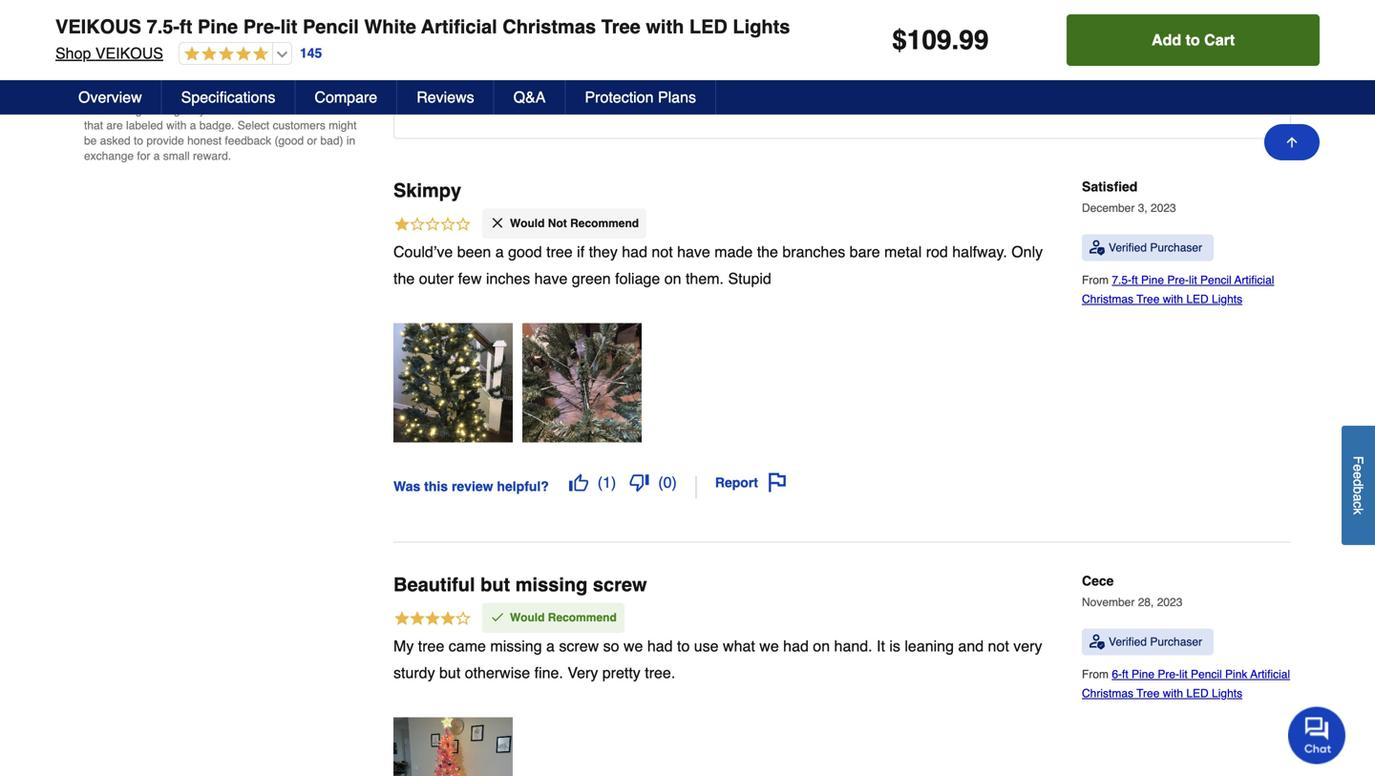 Task type: locate. For each thing, give the bounding box(es) containing it.
1 vertical spatial artificial
[[1235, 273, 1275, 287]]

from
[[1082, 273, 1112, 287], [1082, 668, 1112, 681]]

a
[[190, 119, 196, 132], [154, 149, 160, 163], [495, 243, 504, 261], [1351, 494, 1366, 502], [546, 638, 555, 655]]

not right and
[[988, 638, 1009, 655]]

tree left if
[[546, 243, 573, 261]]

pine up "4.7 stars" 'image'
[[198, 16, 238, 38]]

this
[[247, 50, 271, 68], [424, 479, 448, 494]]

1 vertical spatial would
[[510, 611, 545, 624]]

veikous up shop veikous
[[55, 16, 141, 38]]

2 we from the left
[[760, 638, 779, 655]]

recommend up specifications
[[156, 50, 243, 68]]

2023 right 3,
[[1151, 201, 1177, 215]]

on left hand. in the bottom right of the page
[[813, 638, 830, 655]]

1 verified from the top
[[1109, 241, 1147, 254]]

0 vertical spatial verified
[[1109, 241, 1147, 254]]

0 horizontal spatial )
[[611, 474, 616, 491]]

q&a
[[514, 88, 546, 106]]

pre-
[[243, 16, 280, 38], [1168, 273, 1189, 287], [1158, 668, 1180, 681]]

this right "was"
[[424, 479, 448, 494]]

pine right 6-
[[1132, 668, 1155, 681]]

overview button
[[59, 80, 162, 115]]

a up k
[[1351, 494, 1366, 502]]

to up the for
[[134, 134, 143, 147]]

0 vertical spatial recommend
[[156, 50, 243, 68]]

1 vertical spatial from
[[1082, 668, 1112, 681]]

1 vertical spatial pencil
[[1201, 273, 1232, 287]]

or
[[307, 134, 317, 147]]

0 vertical spatial would
[[510, 217, 545, 230]]

that
[[84, 119, 103, 132]]

1 vertical spatial verified
[[1109, 635, 1147, 649]]

1 vertical spatial recommend
[[570, 217, 639, 230]]

1 vertical spatial not
[[988, 638, 1009, 655]]

recommend up they
[[570, 217, 639, 230]]

the left outer
[[394, 270, 415, 287]]

1 vertical spatial verified purchaser
[[1109, 635, 1203, 649]]

them.
[[686, 270, 724, 287]]

0 vertical spatial but
[[481, 574, 510, 596]]

0 vertical spatial to
[[1186, 31, 1200, 49]]

2 vertical spatial led
[[1187, 687, 1209, 700]]

have
[[677, 243, 710, 261], [535, 270, 568, 287]]

had
[[622, 243, 648, 261], [647, 638, 673, 655], [783, 638, 809, 655]]

1 verified purchaser icon image from the top
[[1090, 240, 1105, 255]]

purchaser
[[1150, 241, 1203, 254], [1150, 635, 1203, 649]]

would not recommend
[[510, 217, 639, 230]]

6-
[[1112, 668, 1122, 681]]

thumb down image
[[630, 473, 649, 492]]

customers
[[273, 119, 326, 132]]

2 would from the top
[[510, 611, 545, 624]]

to inside 'the average rating may include incentivized reviews that are labeled with a badge. select customers might be asked to provide honest feedback (good or bad) in exchange for a small reward.'
[[134, 134, 143, 147]]

but down came
[[439, 664, 461, 682]]

christmas inside 7.5-ft pine pre-lit pencil artificial christmas tree with led lights
[[1082, 293, 1134, 306]]

( right the 'thumb down' icon
[[658, 474, 663, 491]]

bad)
[[320, 134, 343, 147]]

0 horizontal spatial this
[[247, 50, 271, 68]]

verified purchaser for skimpy
[[1109, 241, 1203, 254]]

7.5- up %
[[147, 16, 180, 38]]

1 vertical spatial the
[[394, 270, 415, 287]]

1 vertical spatial christmas
[[1082, 293, 1134, 306]]

verified purchaser icon image for beautiful but missing screw
[[1090, 635, 1105, 650]]

$
[[892, 25, 907, 55]]

a right been
[[495, 243, 504, 261]]

7.5-
[[147, 16, 180, 38], [1112, 273, 1132, 287]]

to
[[1186, 31, 1200, 49], [134, 134, 143, 147], [677, 638, 690, 655]]

tree down 28,
[[1137, 687, 1160, 700]]

tree up protection
[[601, 16, 641, 38]]

verified purchaser icon image for skimpy
[[1090, 240, 1105, 255]]

pre- inside 7.5-ft pine pre-lit pencil artificial christmas tree with led lights
[[1168, 273, 1189, 287]]

1 vertical spatial ft
[[1132, 273, 1138, 287]]

christmas down 6-
[[1082, 687, 1134, 700]]

0 vertical spatial verified purchaser icon image
[[1090, 240, 1105, 255]]

1 vertical spatial this
[[424, 479, 448, 494]]

verified up 6-
[[1109, 635, 1147, 649]]

1 horizontal spatial the
[[757, 243, 778, 261]]

recommend up so
[[548, 611, 617, 624]]

0 horizontal spatial not
[[652, 243, 673, 261]]

verified for beautiful but missing screw
[[1109, 635, 1147, 649]]

had up tree.
[[647, 638, 673, 655]]

verified purchaser icon image down december
[[1090, 240, 1105, 255]]

0 vertical spatial christmas
[[503, 16, 596, 38]]

https://photos us.bazaarvoice.com/photo/2/cghvdg86bg93zxm/db10fa8a f5b0 5bb9 baf0 a3a437634da5 image
[[522, 323, 642, 443]]

0 vertical spatial from
[[1082, 273, 1112, 287]]

ft inside 6-ft pine pre-lit pencil pink artificial christmas tree with led lights
[[1122, 668, 1129, 681]]

pencil inside 7.5-ft pine pre-lit pencil artificial christmas tree with led lights
[[1201, 273, 1232, 287]]

1 horizontal spatial on
[[813, 638, 830, 655]]

7.5-ft pine pre-lit pencil artificial christmas tree with led lights
[[1082, 273, 1275, 306]]

2 vertical spatial pine
[[1132, 668, 1155, 681]]

verified purchaser down 3,
[[1109, 241, 1203, 254]]

2 vertical spatial pencil
[[1191, 668, 1222, 681]]

2 vertical spatial pre-
[[1158, 668, 1180, 681]]

outer
[[419, 270, 454, 287]]

purchaser for skimpy
[[1150, 241, 1203, 254]]

to right add
[[1186, 31, 1200, 49]]

setup
[[703, 86, 743, 103]]

verified purchaser for beautiful but missing screw
[[1109, 635, 1203, 649]]

we right so
[[624, 638, 643, 655]]

$ 109 . 99
[[892, 25, 989, 55]]

stupid
[[728, 270, 772, 287]]

0 vertical spatial lights
[[733, 16, 790, 38]]

from down november at the right bottom of page
[[1082, 668, 1112, 681]]

purchaser for beautiful but missing screw
[[1150, 635, 1203, 649]]

reward.
[[193, 149, 231, 163]]

screw up so
[[593, 574, 647, 596]]

2 verified purchaser icon image from the top
[[1090, 635, 1105, 650]]

0 vertical spatial lit
[[280, 16, 297, 38]]

7.5- inside 7.5-ft pine pre-lit pencil artificial christmas tree with led lights
[[1112, 273, 1132, 287]]

0 vertical spatial have
[[677, 243, 710, 261]]

1 ( from the left
[[598, 474, 603, 491]]

1 horizontal spatial ft
[[1122, 668, 1129, 681]]

1 horizontal spatial to
[[677, 638, 690, 655]]

have up them.
[[677, 243, 710, 261]]

this left product
[[247, 50, 271, 68]]

2 vertical spatial lights
[[1212, 687, 1243, 700]]

a up fine.
[[546, 638, 555, 655]]

christmas inside 6-ft pine pre-lit pencil pink artificial christmas tree with led lights
[[1082, 687, 1134, 700]]

to inside button
[[1186, 31, 1200, 49]]

pre- inside 6-ft pine pre-lit pencil pink artificial christmas tree with led lights
[[1158, 668, 1180, 681]]

0 vertical spatial purchaser
[[1150, 241, 1203, 254]]

0
[[663, 474, 672, 491]]

2 verified purchaser from the top
[[1109, 635, 1203, 649]]

2023
[[1151, 201, 1177, 215], [1157, 596, 1183, 609]]

verified purchaser icon image
[[1090, 240, 1105, 255], [1090, 635, 1105, 650]]

7.5- down december
[[1112, 273, 1132, 287]]

specifications button
[[162, 80, 296, 115]]

would right checkmark icon
[[510, 611, 545, 624]]

missing up "otherwise"
[[490, 638, 542, 655]]

( 0 )
[[658, 474, 677, 491]]

branches
[[783, 243, 846, 261]]

0 vertical spatial 7.5-
[[147, 16, 180, 38]]

1 ) from the left
[[611, 474, 616, 491]]

close image
[[490, 215, 505, 231]]

lit inside 7.5-ft pine pre-lit pencil artificial christmas tree with led lights
[[1189, 273, 1198, 287]]

1 horizontal spatial )
[[672, 474, 677, 491]]

lit for beautiful but missing screw
[[1180, 668, 1188, 681]]

1 horizontal spatial 7.5-
[[1112, 273, 1132, 287]]

0 vertical spatial tree
[[546, 243, 573, 261]]

ft
[[180, 16, 192, 38], [1132, 273, 1138, 287], [1122, 668, 1129, 681]]

1 horizontal spatial but
[[481, 574, 510, 596]]

screw inside my tree came missing a screw so we had to use what we had on hand. it is leaning and not very sturdy but otherwise fine. very pretty tree.
[[559, 638, 599, 655]]

would up good on the left top of the page
[[510, 217, 545, 230]]

1 vertical spatial veikous
[[95, 44, 163, 62]]

1 vertical spatial pre-
[[1168, 273, 1189, 287]]

could've been a good tree if they had not have made the branches bare metal rod halfway. only the outer few inches have green foliage on them. stupid
[[394, 243, 1043, 287]]

from down december
[[1082, 273, 1112, 287]]

christmas
[[503, 16, 596, 38], [1082, 293, 1134, 306], [1082, 687, 1134, 700]]

not inside could've been a good tree if they had not have made the branches bare metal rod halfway. only the outer few inches have green foliage on them. stupid
[[652, 243, 673, 261]]

0 horizontal spatial the
[[394, 270, 415, 287]]

1 vertical spatial led
[[1187, 293, 1209, 306]]

k
[[1351, 508, 1366, 515]]

2 purchaser from the top
[[1150, 635, 1203, 649]]

not up foliage
[[652, 243, 673, 261]]

recommend for %
[[156, 50, 243, 68]]

0 horizontal spatial we
[[624, 638, 643, 655]]

chat invite button image
[[1289, 706, 1347, 765]]

missing
[[516, 574, 588, 596], [490, 638, 542, 655]]

tree inside could've been a good tree if they had not have made the branches bare metal rod halfway. only the outer few inches have green foliage on them. stupid
[[546, 243, 573, 261]]

1 vertical spatial lit
[[1189, 273, 1198, 287]]

e up "b" on the right
[[1351, 472, 1366, 479]]

0 vertical spatial ft
[[180, 16, 192, 38]]

1 vertical spatial pine
[[1141, 273, 1164, 287]]

0 vertical spatial screw
[[593, 574, 647, 596]]

80 % recommend this product
[[121, 50, 326, 68]]

beautiful
[[394, 574, 475, 596]]

verified purchaser down 28,
[[1109, 635, 1203, 649]]

c
[[1351, 502, 1366, 508]]

2 horizontal spatial ft
[[1132, 273, 1138, 287]]

have down good on the left top of the page
[[535, 270, 568, 287]]

1 horizontal spatial lit
[[1180, 668, 1188, 681]]

2 vertical spatial ft
[[1122, 668, 1129, 681]]

1 vertical spatial tree
[[418, 638, 444, 655]]

1 horizontal spatial we
[[760, 638, 779, 655]]

pencil inside 6-ft pine pre-lit pencil pink artificial christmas tree with led lights
[[1191, 668, 1222, 681]]

the up stupid
[[757, 243, 778, 261]]

2 vertical spatial to
[[677, 638, 690, 655]]

purchaser up 6-ft pine pre-lit pencil pink artificial christmas tree with led lights link
[[1150, 635, 1203, 649]]

november
[[1082, 596, 1135, 609]]

be
[[84, 134, 97, 147]]

lit for skimpy
[[1189, 273, 1198, 287]]

0 vertical spatial 2023
[[1151, 201, 1177, 215]]

a right the for
[[154, 149, 160, 163]]

labeled
[[126, 119, 163, 132]]

pine inside 7.5-ft pine pre-lit pencil artificial christmas tree with led lights
[[1141, 273, 1164, 287]]

2 vertical spatial artificial
[[1251, 668, 1291, 681]]

1 vertical spatial verified purchaser icon image
[[1090, 635, 1105, 650]]

1 vertical spatial screw
[[559, 638, 599, 655]]

purchaser up 7.5-ft pine pre-lit pencil artificial christmas tree with led lights
[[1150, 241, 1203, 254]]

pencil for beautiful but missing screw
[[1191, 668, 1222, 681]]

tree down 3,
[[1137, 293, 1160, 306]]

good
[[508, 243, 542, 261]]

ft down november at the right bottom of page
[[1122, 668, 1129, 681]]

on left them.
[[665, 270, 682, 287]]

tree
[[546, 243, 573, 261], [418, 638, 444, 655]]

a inside button
[[1351, 494, 1366, 502]]

0 horizontal spatial tree
[[418, 638, 444, 655]]

1 purchaser from the top
[[1150, 241, 1203, 254]]

flag image
[[768, 473, 787, 492]]

145
[[300, 46, 322, 61]]

sturdy
[[394, 664, 435, 682]]

but up checkmark icon
[[481, 574, 510, 596]]

0 vertical spatial the
[[757, 243, 778, 261]]

not
[[652, 243, 673, 261], [988, 638, 1009, 655]]

0 horizontal spatial to
[[134, 134, 143, 147]]

2 vertical spatial christmas
[[1082, 687, 1134, 700]]

0 horizontal spatial have
[[535, 270, 568, 287]]

2 e from the top
[[1351, 472, 1366, 479]]

0 vertical spatial not
[[652, 243, 673, 261]]

2 vertical spatial tree
[[1137, 687, 1160, 700]]

would
[[510, 217, 545, 230], [510, 611, 545, 624]]

setup button
[[690, 79, 755, 111]]

protection plans
[[585, 88, 696, 106]]

to left "use"
[[677, 638, 690, 655]]

1 vertical spatial purchaser
[[1150, 635, 1203, 649]]

1 vertical spatial to
[[134, 134, 143, 147]]

pine down 3,
[[1141, 273, 1164, 287]]

0 horizontal spatial on
[[665, 270, 682, 287]]

protection
[[585, 88, 654, 106]]

0 vertical spatial verified purchaser
[[1109, 241, 1203, 254]]

otherwise
[[465, 664, 530, 682]]

would for skimpy
[[510, 217, 545, 230]]

2 horizontal spatial lit
[[1189, 273, 1198, 287]]

size button
[[628, 79, 683, 111]]

screw
[[593, 574, 647, 596], [559, 638, 599, 655]]

ft inside 7.5-ft pine pre-lit pencil artificial christmas tree with led lights
[[1132, 273, 1138, 287]]

4 stars image
[[394, 610, 472, 630]]

2023 right 28,
[[1157, 596, 1183, 609]]

bare
[[850, 243, 880, 261]]

1 vertical spatial but
[[439, 664, 461, 682]]

from for skimpy
[[1082, 273, 1112, 287]]

2023 inside cece november 28, 2023
[[1157, 596, 1183, 609]]

tree inside 6-ft pine pre-lit pencil pink artificial christmas tree with led lights
[[1137, 687, 1160, 700]]

) right the 'thumb down' icon
[[672, 474, 677, 491]]

tree inside 7.5-ft pine pre-lit pencil artificial christmas tree with led lights
[[1137, 293, 1160, 306]]

green
[[572, 270, 611, 287]]

beautiful but missing screw
[[394, 574, 647, 596]]

1 would from the top
[[510, 217, 545, 230]]

missing inside my tree came missing a screw so we had to use what we had on hand. it is leaning and not very sturdy but otherwise fine. very pretty tree.
[[490, 638, 542, 655]]

2 horizontal spatial to
[[1186, 31, 1200, 49]]

christmas down december
[[1082, 293, 1134, 306]]

missing up 'would recommend'
[[516, 574, 588, 596]]

1 vertical spatial 2023
[[1157, 596, 1183, 609]]

2 ( from the left
[[658, 474, 663, 491]]

1 vertical spatial tree
[[1137, 293, 1160, 306]]

1 vertical spatial 7.5-
[[1112, 273, 1132, 287]]

christmas up liked
[[503, 16, 596, 38]]

specifications
[[181, 88, 275, 106]]

ft up "4.7 stars" 'image'
[[180, 16, 192, 38]]

verified purchaser icon image down november at the right bottom of page
[[1090, 635, 1105, 650]]

2023 inside "satisfied december 3, 2023"
[[1151, 201, 1177, 215]]

we right what
[[760, 638, 779, 655]]

verified purchaser
[[1109, 241, 1203, 254], [1109, 635, 1203, 649]]

exchange
[[84, 149, 134, 163]]

thumb up image
[[569, 473, 588, 492]]

ft down 3,
[[1132, 273, 1138, 287]]

pine inside 6-ft pine pre-lit pencil pink artificial christmas tree with led lights
[[1132, 668, 1155, 681]]

7.5-ft pine pre-lit pencil artificial christmas tree with led lights link
[[1082, 273, 1275, 306]]

e up d
[[1351, 464, 1366, 472]]

satisfied
[[1082, 179, 1138, 194]]

ft for skimpy
[[1132, 273, 1138, 287]]

1
[[603, 474, 611, 491]]

tree down '4 stars' image
[[418, 638, 444, 655]]

) left the 'thumb down' icon
[[611, 474, 616, 491]]

1 verified purchaser from the top
[[1109, 241, 1203, 254]]

0 vertical spatial on
[[665, 270, 682, 287]]

would for beautiful but missing screw
[[510, 611, 545, 624]]

( right thumb up icon at the left
[[598, 474, 603, 491]]

1 vertical spatial missing
[[490, 638, 542, 655]]

but
[[481, 574, 510, 596], [439, 664, 461, 682]]

a down "may"
[[190, 119, 196, 132]]

2 from from the top
[[1082, 668, 1112, 681]]

had up foliage
[[622, 243, 648, 261]]

2 ) from the left
[[672, 474, 677, 491]]

0 vertical spatial pine
[[198, 16, 238, 38]]

1 horizontal spatial tree
[[546, 243, 573, 261]]

verified down 3,
[[1109, 241, 1147, 254]]

2 vertical spatial lit
[[1180, 668, 1188, 681]]

1 vertical spatial have
[[535, 270, 568, 287]]

reviews
[[311, 103, 350, 117]]

screw up the very on the left bottom of page
[[559, 638, 599, 655]]

1 from from the top
[[1082, 273, 1112, 287]]

artificial
[[421, 16, 497, 38], [1235, 273, 1275, 287], [1251, 668, 1291, 681]]

tree inside my tree came missing a screw so we had to use what we had on hand. it is leaning and not very sturdy but otherwise fine. very pretty tree.
[[418, 638, 444, 655]]

rating
[[152, 103, 180, 117]]

1 horizontal spatial not
[[988, 638, 1009, 655]]

1 vertical spatial lights
[[1212, 293, 1243, 306]]

lit inside 6-ft pine pre-lit pencil pink artificial christmas tree with led lights
[[1180, 668, 1188, 681]]

we
[[624, 638, 643, 655], [760, 638, 779, 655]]

( 1 )
[[598, 474, 616, 491]]

https://photos us.bazaarvoice.com/photo/2/cghvdg86bg93zxm/7f8e5509 6dd8 51b1 af15 92ff620a68b3 image
[[394, 718, 513, 777]]

veikous up overview
[[95, 44, 163, 62]]

2 verified from the top
[[1109, 635, 1147, 649]]

1 horizontal spatial (
[[658, 474, 663, 491]]

0 horizontal spatial (
[[598, 474, 603, 491]]



Task type: describe. For each thing, give the bounding box(es) containing it.
average
[[107, 103, 148, 117]]

product
[[275, 50, 326, 68]]

compare
[[315, 88, 377, 106]]

6-ft pine pre-lit pencil pink artificial christmas tree with led lights
[[1082, 668, 1291, 700]]

add
[[1152, 31, 1182, 49]]

led inside 7.5-ft pine pre-lit pencil artificial christmas tree with led lights
[[1187, 293, 1209, 306]]

0 vertical spatial missing
[[516, 574, 588, 596]]

a inside could've been a good tree if they had not have made the branches bare metal rod halfway. only the outer few inches have green foliage on them. stupid
[[495, 243, 504, 261]]

f
[[1351, 456, 1366, 464]]

badge.
[[199, 119, 234, 132]]

had inside could've been a good tree if they had not have made the branches bare metal rod halfway. only the outer few inches have green foliage on them. stupid
[[622, 243, 648, 261]]

( for 0
[[658, 474, 663, 491]]

b
[[1351, 487, 1366, 494]]

checkmark image
[[490, 610, 505, 625]]

shop veikous
[[55, 44, 163, 62]]

protection plans button
[[566, 80, 716, 115]]

for
[[137, 149, 150, 163]]

cece
[[1082, 573, 1114, 589]]

so
[[603, 638, 619, 655]]

tree.
[[645, 664, 676, 682]]

but inside my tree came missing a screw so we had to use what we had on hand. it is leaning and not very sturdy but otherwise fine. very pretty tree.
[[439, 664, 461, 682]]

are
[[106, 119, 123, 132]]

recommend for not
[[570, 217, 639, 230]]

very
[[568, 664, 598, 682]]

overview
[[78, 88, 142, 106]]

artificial inside 7.5-ft pine pre-lit pencil artificial christmas tree with led lights
[[1235, 273, 1275, 287]]

28,
[[1138, 596, 1154, 609]]

0 horizontal spatial lit
[[280, 16, 297, 38]]

my
[[394, 638, 414, 655]]

honest
[[187, 134, 222, 147]]

the
[[84, 103, 104, 117]]

to inside my tree came missing a screw so we had to use what we had on hand. it is leaning and not very sturdy but otherwise fine. very pretty tree.
[[677, 638, 690, 655]]

80
[[121, 50, 138, 68]]

my tree came missing a screw so we had to use what we had on hand. it is leaning and not very sturdy but otherwise fine. very pretty tree.
[[394, 638, 1043, 682]]

halfway.
[[953, 243, 1008, 261]]

might
[[329, 119, 357, 132]]

liked
[[518, 89, 550, 107]]

size
[[640, 86, 670, 103]]

compare button
[[296, 80, 398, 115]]

1 we from the left
[[624, 638, 643, 655]]

0 vertical spatial this
[[247, 50, 271, 68]]

%
[[138, 50, 152, 68]]

not
[[548, 217, 567, 230]]

rod
[[926, 243, 948, 261]]

2 vertical spatial recommend
[[548, 611, 617, 624]]

https://photos us.bazaarvoice.com/photo/2/cghvdg86bg93zxm/3838c77a 96a9 5db2 9c4b 58272d104caa image
[[394, 323, 513, 443]]

helpful?
[[497, 479, 549, 494]]

very
[[1014, 638, 1043, 655]]

foliage
[[615, 270, 660, 287]]

) for ( 0 )
[[672, 474, 677, 491]]

was
[[394, 479, 421, 494]]

pink
[[1226, 668, 1248, 681]]

skimpy
[[394, 179, 461, 201]]

report button
[[709, 466, 794, 499]]

small
[[163, 149, 190, 163]]

on inside could've been a good tree if they had not have made the branches bare metal rod halfway. only the outer few inches have green foliage on them. stupid
[[665, 270, 682, 287]]

feedback
[[225, 134, 271, 147]]

109
[[907, 25, 952, 55]]

1 horizontal spatial this
[[424, 479, 448, 494]]

metal
[[885, 243, 922, 261]]

4.7 stars image
[[180, 46, 268, 64]]

pine for beautiful but missing screw
[[1132, 668, 1155, 681]]

only
[[1012, 243, 1043, 261]]

f e e d b a c k
[[1351, 456, 1366, 515]]

artificial inside 6-ft pine pre-lit pencil pink artificial christmas tree with led lights
[[1251, 668, 1291, 681]]

arrow up image
[[1285, 135, 1300, 150]]

in
[[347, 134, 356, 147]]

0 vertical spatial pencil
[[303, 16, 359, 38]]

from for beautiful but missing screw
[[1082, 668, 1112, 681]]

0 horizontal spatial ft
[[180, 16, 192, 38]]

and
[[958, 638, 984, 655]]

if
[[577, 243, 585, 261]]

made
[[715, 243, 753, 261]]

use
[[694, 638, 719, 655]]

lights inside 6-ft pine pre-lit pencil pink artificial christmas tree with led lights
[[1212, 687, 1243, 700]]

1 e from the top
[[1351, 464, 1366, 472]]

a inside my tree came missing a screw so we had to use what we had on hand. it is leaning and not very sturdy but otherwise fine. very pretty tree.
[[546, 638, 555, 655]]

satisfied december 3, 2023
[[1082, 179, 1177, 215]]

(good
[[275, 134, 304, 147]]

asked
[[100, 134, 131, 147]]

f e e d b a c k button
[[1342, 426, 1375, 545]]

hand.
[[834, 638, 873, 655]]

been
[[457, 243, 491, 261]]

customer liked
[[448, 89, 550, 107]]

pretty
[[603, 664, 641, 682]]

pre- for beautiful but missing screw
[[1158, 668, 1180, 681]]

on inside my tree came missing a screw so we had to use what we had on hand. it is leaning and not very sturdy but otherwise fine. very pretty tree.
[[813, 638, 830, 655]]

was this review helpful?
[[394, 479, 549, 494]]

provide
[[147, 134, 184, 147]]

december
[[1082, 201, 1135, 215]]

with inside 6-ft pine pre-lit pencil pink artificial christmas tree with led lights
[[1163, 687, 1184, 700]]

they
[[589, 243, 618, 261]]

had right what
[[783, 638, 809, 655]]

3,
[[1138, 201, 1148, 215]]

0 vertical spatial tree
[[601, 16, 641, 38]]

) for ( 1 )
[[611, 474, 616, 491]]

lights inside 7.5-ft pine pre-lit pencil artificial christmas tree with led lights
[[1212, 293, 1243, 306]]

0 vertical spatial artificial
[[421, 16, 497, 38]]

thumb up image
[[423, 88, 438, 103]]

0 vertical spatial veikous
[[55, 16, 141, 38]]

shop
[[55, 44, 91, 62]]

pine for skimpy
[[1141, 273, 1164, 287]]

it
[[877, 638, 885, 655]]

not inside my tree came missing a screw so we had to use what we had on hand. it is leaning and not very sturdy but otherwise fine. very pretty tree.
[[988, 638, 1009, 655]]

few
[[458, 270, 482, 287]]

led inside 6-ft pine pre-lit pencil pink artificial christmas tree with led lights
[[1187, 687, 1209, 700]]

with inside 7.5-ft pine pre-lit pencil artificial christmas tree with led lights
[[1163, 293, 1184, 306]]

cece november 28, 2023
[[1082, 573, 1183, 609]]

with inside 'the average rating may include incentivized reviews that are labeled with a badge. select customers might be asked to provide honest feedback (good or bad) in exchange for a small reward.'
[[166, 119, 187, 132]]

incentivized
[[248, 103, 308, 117]]

0 vertical spatial led
[[690, 16, 728, 38]]

ft for beautiful but missing screw
[[1122, 668, 1129, 681]]

what
[[723, 638, 755, 655]]

pencil for skimpy
[[1201, 273, 1232, 287]]

( for 1
[[598, 474, 603, 491]]

review
[[452, 479, 493, 494]]

1 star image
[[394, 215, 472, 236]]

reviews
[[417, 88, 474, 106]]

0 vertical spatial pre-
[[243, 16, 280, 38]]

verified for skimpy
[[1109, 241, 1147, 254]]

add to cart button
[[1067, 14, 1320, 66]]

1 horizontal spatial have
[[677, 243, 710, 261]]

2023 for skimpy
[[1151, 201, 1177, 215]]

is
[[890, 638, 901, 655]]

came
[[449, 638, 486, 655]]

6-ft pine pre-lit pencil pink artificial christmas tree with led lights link
[[1082, 668, 1291, 700]]

pre- for skimpy
[[1168, 273, 1189, 287]]

99
[[959, 25, 989, 55]]

would recommend
[[510, 611, 617, 624]]

reviews button
[[398, 80, 494, 115]]

leaning
[[905, 638, 954, 655]]

2023 for beautiful but missing screw
[[1157, 596, 1183, 609]]



Task type: vqa. For each thing, say whether or not it's contained in the screenshot.
top From
yes



